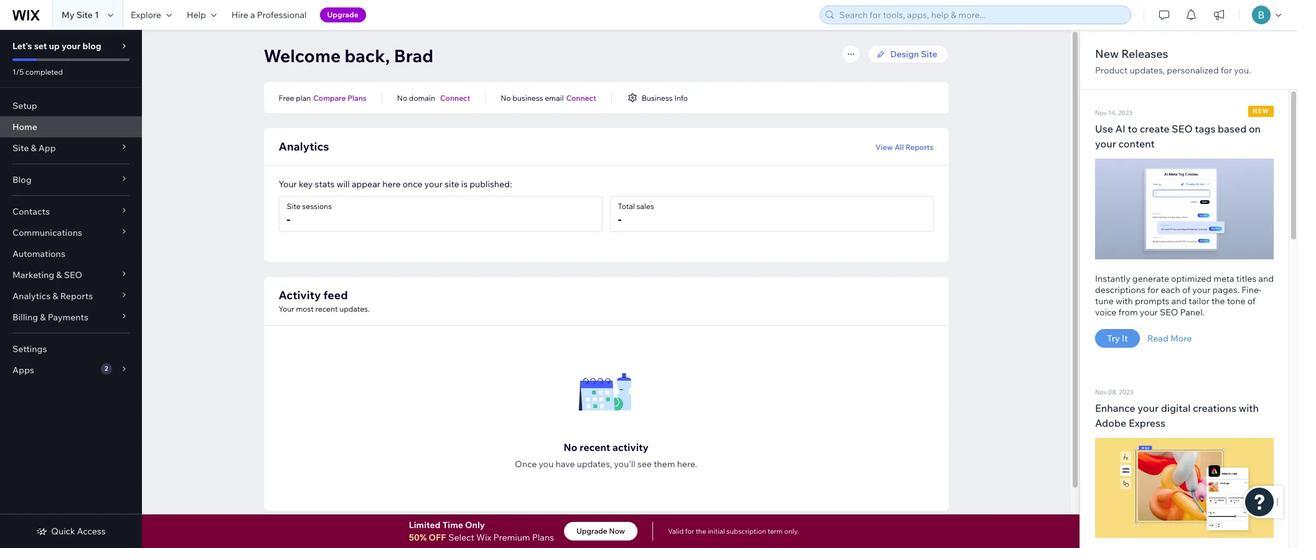 Task type: describe. For each thing, give the bounding box(es) containing it.
nov for nov 14, 2023
[[1096, 109, 1107, 117]]

you'll
[[614, 459, 636, 470]]

business
[[513, 93, 544, 102]]

site left 1
[[76, 9, 93, 21]]

- for site sessions -
[[287, 212, 291, 227]]

you.
[[1235, 65, 1252, 76]]

up
[[49, 40, 60, 52]]

contacts
[[12, 206, 50, 217]]

set
[[34, 40, 47, 52]]

billing
[[12, 312, 38, 323]]

the inside instantly generate optimized meta titles and descriptions for each of your pages. fine- tune with prompts and tailor the tone of voice from your seo panel.
[[1212, 296, 1226, 307]]

nov 08, 2023 enhance your digital creations with adobe express
[[1096, 388, 1260, 430]]

analytics for analytics & reports
[[12, 291, 51, 302]]

read more
[[1148, 333, 1193, 344]]

marketing & seo
[[12, 270, 82, 281]]

with inside instantly generate optimized meta titles and descriptions for each of your pages. fine- tune with prompts and tailor the tone of voice from your seo panel.
[[1116, 296, 1134, 307]]

2023 for nov 08, 2023 enhance your digital creations with adobe express
[[1120, 388, 1134, 397]]

recent inside activity feed your most recent updates.
[[316, 305, 338, 314]]

access
[[77, 526, 106, 538]]

setup link
[[0, 95, 142, 116]]

blog
[[82, 40, 101, 52]]

explore
[[131, 9, 161, 21]]

design site
[[891, 49, 938, 60]]

1 your from the top
[[279, 179, 297, 190]]

1 connect from the left
[[440, 93, 470, 102]]

once
[[403, 179, 423, 190]]

14,
[[1109, 109, 1117, 117]]

new
[[1096, 47, 1120, 61]]

new releases product updates, personalized for you.
[[1096, 47, 1252, 76]]

professional
[[257, 9, 307, 21]]

activity
[[613, 442, 649, 454]]

panel.
[[1181, 307, 1205, 318]]

updates, inside no recent activity once you have updates, you'll see them here.
[[577, 459, 613, 470]]

here
[[383, 179, 401, 190]]

upgrade button
[[320, 7, 366, 22]]

hire a professional link
[[224, 0, 314, 30]]

valid
[[668, 528, 684, 536]]

it
[[1123, 333, 1129, 344]]

based
[[1219, 123, 1247, 135]]

2 vertical spatial for
[[686, 528, 695, 536]]

1/5
[[12, 67, 24, 77]]

a
[[250, 9, 255, 21]]

connect link for no business email connect
[[567, 92, 597, 103]]

term
[[768, 528, 783, 536]]

design site link
[[868, 45, 949, 64]]

let's set up your blog
[[12, 40, 101, 52]]

your right from
[[1140, 307, 1159, 318]]

create
[[1140, 123, 1170, 135]]

try
[[1108, 333, 1121, 344]]

seo inside popup button
[[64, 270, 82, 281]]

updates, inside new releases product updates, personalized for you.
[[1130, 65, 1166, 76]]

pages.
[[1213, 284, 1240, 296]]

setup
[[12, 100, 37, 112]]

limited time only 50% off select wix premium plans
[[409, 520, 554, 544]]

digital
[[1162, 402, 1191, 415]]

use
[[1096, 123, 1114, 135]]

wix
[[477, 533, 492, 544]]

1 horizontal spatial and
[[1259, 273, 1275, 284]]

once
[[515, 459, 537, 470]]

Search for tools, apps, help & more... field
[[836, 6, 1128, 24]]

ai
[[1116, 123, 1126, 135]]

1/5 completed
[[12, 67, 63, 77]]

2023 for nov 14, 2023
[[1119, 109, 1133, 117]]

updates.
[[340, 305, 370, 314]]

instantly
[[1096, 273, 1131, 284]]

apps
[[12, 365, 34, 376]]

sales
[[637, 202, 655, 211]]

quick access
[[51, 526, 106, 538]]

them
[[654, 459, 675, 470]]

info
[[675, 93, 688, 102]]

& for site
[[31, 143, 37, 154]]

view all reports button
[[876, 141, 934, 153]]

with inside nov 08, 2023 enhance your digital creations with adobe express
[[1239, 402, 1260, 415]]

express
[[1129, 417, 1166, 430]]

no business email connect
[[501, 93, 597, 102]]

total
[[618, 202, 635, 211]]

business info
[[642, 93, 688, 102]]

your left the site
[[425, 179, 443, 190]]

& for billing
[[40, 312, 46, 323]]

stats
[[315, 179, 335, 190]]

1 horizontal spatial of
[[1248, 296, 1256, 307]]

seo inside use ai to create seo tags based on your content
[[1172, 123, 1193, 135]]

new
[[1253, 107, 1270, 115]]

feed
[[324, 288, 348, 303]]

your inside use ai to create seo tags based on your content
[[1096, 138, 1117, 150]]

compare plans link
[[314, 92, 367, 103]]

hire
[[232, 9, 248, 21]]

subscription
[[727, 528, 767, 536]]

valid for the initial subscription term only.
[[668, 528, 799, 536]]

will
[[337, 179, 350, 190]]

welcome back, brad
[[264, 45, 434, 67]]

quick access button
[[36, 526, 106, 538]]

your inside nov 08, 2023 enhance your digital creations with adobe express
[[1138, 402, 1159, 415]]

completed
[[25, 67, 63, 77]]

nov for nov 08, 2023 enhance your digital creations with adobe express
[[1096, 388, 1107, 397]]

initial
[[708, 528, 725, 536]]

upgrade now button
[[564, 523, 638, 541]]

to
[[1128, 123, 1138, 135]]

email
[[545, 93, 564, 102]]

50%
[[409, 533, 427, 544]]

tags
[[1196, 123, 1216, 135]]

& for analytics
[[53, 291, 58, 302]]

view all reports
[[876, 142, 934, 152]]



Task type: vqa. For each thing, say whether or not it's contained in the screenshot.


Task type: locate. For each thing, give the bounding box(es) containing it.
descriptions
[[1096, 284, 1146, 296]]

- for total sales -
[[618, 212, 622, 227]]

your left most
[[279, 305, 294, 314]]

no domain connect
[[397, 93, 470, 102]]

connect link for no domain connect
[[440, 92, 470, 103]]

2 connect from the left
[[567, 93, 597, 102]]

the left "initial"
[[696, 528, 707, 536]]

0 horizontal spatial of
[[1183, 284, 1191, 296]]

0 horizontal spatial for
[[686, 528, 695, 536]]

sidebar element
[[0, 30, 142, 549]]

1 horizontal spatial connect link
[[567, 92, 597, 103]]

0 horizontal spatial with
[[1116, 296, 1134, 307]]

from
[[1119, 307, 1138, 318]]

all
[[895, 142, 904, 152]]

0 horizontal spatial and
[[1172, 296, 1187, 307]]

for
[[1222, 65, 1233, 76], [1148, 284, 1160, 296], [686, 528, 695, 536]]

personalized
[[1168, 65, 1220, 76]]

connect link right domain
[[440, 92, 470, 103]]

recent left the activity
[[580, 442, 611, 454]]

1 vertical spatial plans
[[532, 533, 554, 544]]

adobe
[[1096, 417, 1127, 430]]

for left you.
[[1222, 65, 1233, 76]]

1 horizontal spatial the
[[1212, 296, 1226, 307]]

0 horizontal spatial connect link
[[440, 92, 470, 103]]

2 your from the top
[[279, 305, 294, 314]]

reports inside dropdown button
[[60, 291, 93, 302]]

0 horizontal spatial the
[[696, 528, 707, 536]]

upgrade inside button
[[577, 527, 608, 536]]

automations
[[12, 249, 65, 260]]

0 vertical spatial and
[[1259, 273, 1275, 284]]

and left tailor
[[1172, 296, 1187, 307]]

premium
[[494, 533, 530, 544]]

automations link
[[0, 244, 142, 265]]

1 vertical spatial and
[[1172, 296, 1187, 307]]

1 horizontal spatial for
[[1148, 284, 1160, 296]]

analytics for analytics
[[279, 140, 329, 154]]

seo down automations link
[[64, 270, 82, 281]]

titles
[[1237, 273, 1257, 284]]

for right valid
[[686, 528, 695, 536]]

nov inside nov 08, 2023 enhance your digital creations with adobe express
[[1096, 388, 1107, 397]]

reports up billing & payments popup button
[[60, 291, 93, 302]]

time
[[443, 520, 463, 531]]

creations
[[1194, 402, 1237, 415]]

with right tune
[[1116, 296, 1134, 307]]

0 horizontal spatial analytics
[[12, 291, 51, 302]]

upgrade left now
[[577, 527, 608, 536]]

2023 right 14,
[[1119, 109, 1133, 117]]

08,
[[1109, 388, 1118, 397]]

& up analytics & reports
[[56, 270, 62, 281]]

1 horizontal spatial no
[[501, 93, 511, 102]]

nov left 14,
[[1096, 109, 1107, 117]]

your up panel.
[[1193, 284, 1211, 296]]

plans right premium
[[532, 533, 554, 544]]

prompts
[[1136, 296, 1170, 307]]

tone
[[1228, 296, 1246, 307]]

- inside site sessions -
[[287, 212, 291, 227]]

analytics up key
[[279, 140, 329, 154]]

limited
[[409, 520, 441, 531]]

& left app
[[31, 143, 37, 154]]

2 - from the left
[[618, 212, 622, 227]]

plan
[[296, 93, 311, 102]]

1 horizontal spatial analytics
[[279, 140, 329, 154]]

0 horizontal spatial recent
[[316, 305, 338, 314]]

site sessions -
[[287, 202, 332, 227]]

1 vertical spatial 2023
[[1120, 388, 1134, 397]]

fine-
[[1242, 284, 1262, 296]]

no for recent
[[564, 442, 578, 454]]

your up express
[[1138, 402, 1159, 415]]

each
[[1161, 284, 1181, 296]]

updates, down releases
[[1130, 65, 1166, 76]]

updates, right have
[[577, 459, 613, 470]]

0 vertical spatial plans
[[348, 93, 367, 102]]

0 vertical spatial analytics
[[279, 140, 329, 154]]

for inside new releases product updates, personalized for you.
[[1222, 65, 1233, 76]]

home link
[[0, 116, 142, 138]]

site inside site sessions -
[[287, 202, 301, 211]]

tune
[[1096, 296, 1114, 307]]

connect link right email
[[567, 92, 597, 103]]

your inside sidebar element
[[62, 40, 81, 52]]

no up have
[[564, 442, 578, 454]]

0 vertical spatial for
[[1222, 65, 1233, 76]]

1 vertical spatial updates,
[[577, 459, 613, 470]]

analytics & reports button
[[0, 286, 142, 307]]

let's
[[12, 40, 32, 52]]

1 vertical spatial the
[[696, 528, 707, 536]]

settings link
[[0, 339, 142, 360]]

site down home at the top left
[[12, 143, 29, 154]]

enhance
[[1096, 402, 1136, 415]]

key
[[299, 179, 313, 190]]

upgrade inside button
[[327, 10, 359, 19]]

your right up
[[62, 40, 81, 52]]

1 horizontal spatial connect
[[567, 93, 597, 102]]

site right design
[[921, 49, 938, 60]]

analytics down marketing
[[12, 291, 51, 302]]

your key stats will appear here once your site is published:
[[279, 179, 512, 190]]

reports for view all reports
[[906, 142, 934, 152]]

2 horizontal spatial for
[[1222, 65, 1233, 76]]

compare
[[314, 93, 346, 102]]

nov
[[1096, 109, 1107, 117], [1096, 388, 1107, 397]]

0 vertical spatial recent
[[316, 305, 338, 314]]

0 horizontal spatial -
[[287, 212, 291, 227]]

& inside billing & payments popup button
[[40, 312, 46, 323]]

no recent activity once you have updates, you'll see them here.
[[515, 442, 698, 470]]

free
[[279, 93, 294, 102]]

only.
[[785, 528, 799, 536]]

communications button
[[0, 222, 142, 244]]

1 horizontal spatial plans
[[532, 533, 554, 544]]

no for business
[[501, 93, 511, 102]]

0 vertical spatial 2023
[[1119, 109, 1133, 117]]

0 vertical spatial reports
[[906, 142, 934, 152]]

1 horizontal spatial updates,
[[1130, 65, 1166, 76]]

try it link
[[1096, 329, 1141, 348]]

0 vertical spatial nov
[[1096, 109, 1107, 117]]

plans inside the limited time only 50% off select wix premium plans
[[532, 533, 554, 544]]

no left domain
[[397, 93, 408, 102]]

1 horizontal spatial with
[[1239, 402, 1260, 415]]

1 vertical spatial recent
[[580, 442, 611, 454]]

blog button
[[0, 169, 142, 191]]

your inside activity feed your most recent updates.
[[279, 305, 294, 314]]

hire a professional
[[232, 9, 307, 21]]

0 horizontal spatial no
[[397, 93, 408, 102]]

upgrade now
[[577, 527, 625, 536]]

and right titles
[[1259, 273, 1275, 284]]

business info button
[[627, 92, 688, 103]]

read
[[1148, 333, 1169, 344]]

1 vertical spatial with
[[1239, 402, 1260, 415]]

1 nov from the top
[[1096, 109, 1107, 117]]

& up billing & payments
[[53, 291, 58, 302]]

0 vertical spatial your
[[279, 179, 297, 190]]

optimized
[[1172, 273, 1212, 284]]

1 vertical spatial seo
[[64, 270, 82, 281]]

total sales -
[[618, 202, 655, 227]]

activity feed your most recent updates.
[[279, 288, 370, 314]]

site
[[445, 179, 459, 190]]

recent down feed
[[316, 305, 338, 314]]

site inside 'link'
[[921, 49, 938, 60]]

upgrade for upgrade
[[327, 10, 359, 19]]

of right "each"
[[1183, 284, 1191, 296]]

upgrade for upgrade now
[[577, 527, 608, 536]]

you
[[539, 459, 554, 470]]

& for marketing
[[56, 270, 62, 281]]

plans right compare
[[348, 93, 367, 102]]

marketing & seo button
[[0, 265, 142, 286]]

& inside site & app "dropdown button"
[[31, 143, 37, 154]]

for inside instantly generate optimized meta titles and descriptions for each of your pages. fine- tune with prompts and tailor the tone of voice from your seo panel.
[[1148, 284, 1160, 296]]

blog
[[12, 174, 31, 186]]

use ai to create seo tags based on your content
[[1096, 123, 1262, 150]]

site
[[76, 9, 93, 21], [921, 49, 938, 60], [12, 143, 29, 154], [287, 202, 301, 211]]

instantly generate optimized meta titles and descriptions for each of your pages. fine- tune with prompts and tailor the tone of voice from your seo panel.
[[1096, 273, 1275, 318]]

connect right email
[[567, 93, 597, 102]]

1 vertical spatial upgrade
[[577, 527, 608, 536]]

the left tone
[[1212, 296, 1226, 307]]

- inside total sales -
[[618, 212, 622, 227]]

1 horizontal spatial -
[[618, 212, 622, 227]]

analytics
[[279, 140, 329, 154], [12, 291, 51, 302]]

domain
[[409, 93, 435, 102]]

product
[[1096, 65, 1128, 76]]

seo inside instantly generate optimized meta titles and descriptions for each of your pages. fine- tune with prompts and tailor the tone of voice from your seo panel.
[[1161, 307, 1179, 318]]

1 vertical spatial analytics
[[12, 291, 51, 302]]

2 horizontal spatial no
[[564, 442, 578, 454]]

1 vertical spatial nov
[[1096, 388, 1107, 397]]

analytics inside dropdown button
[[12, 291, 51, 302]]

2023 inside nov 08, 2023 enhance your digital creations with adobe express
[[1120, 388, 1134, 397]]

& inside "analytics & reports" dropdown button
[[53, 291, 58, 302]]

2 nov from the top
[[1096, 388, 1107, 397]]

2 vertical spatial seo
[[1161, 307, 1179, 318]]

published:
[[470, 179, 512, 190]]

0 horizontal spatial reports
[[60, 291, 93, 302]]

my
[[62, 9, 74, 21]]

site inside "dropdown button"
[[12, 143, 29, 154]]

upgrade
[[327, 10, 359, 19], [577, 527, 608, 536]]

2 connect link from the left
[[567, 92, 597, 103]]

for left "each"
[[1148, 284, 1160, 296]]

on
[[1250, 123, 1262, 135]]

reports inside 'button'
[[906, 142, 934, 152]]

0 horizontal spatial plans
[[348, 93, 367, 102]]

connect link
[[440, 92, 470, 103], [567, 92, 597, 103]]

nov left 08,
[[1096, 388, 1107, 397]]

1 - from the left
[[287, 212, 291, 227]]

upgrade up "welcome back, brad"
[[327, 10, 359, 19]]

1 horizontal spatial upgrade
[[577, 527, 608, 536]]

seo left tags
[[1172, 123, 1193, 135]]

reports right the "all"
[[906, 142, 934, 152]]

1 vertical spatial your
[[279, 305, 294, 314]]

& inside marketing & seo popup button
[[56, 270, 62, 281]]

0 vertical spatial with
[[1116, 296, 1134, 307]]

site & app
[[12, 143, 56, 154]]

communications
[[12, 227, 82, 239]]

0 vertical spatial the
[[1212, 296, 1226, 307]]

with right creations
[[1239, 402, 1260, 415]]

no inside no recent activity once you have updates, you'll see them here.
[[564, 442, 578, 454]]

reports for analytics & reports
[[60, 291, 93, 302]]

0 horizontal spatial updates,
[[577, 459, 613, 470]]

view
[[876, 142, 893, 152]]

1 vertical spatial for
[[1148, 284, 1160, 296]]

tailor
[[1189, 296, 1210, 307]]

0 vertical spatial upgrade
[[327, 10, 359, 19]]

recent inside no recent activity once you have updates, you'll see them here.
[[580, 442, 611, 454]]

your left key
[[279, 179, 297, 190]]

0 vertical spatial seo
[[1172, 123, 1193, 135]]

updates,
[[1130, 65, 1166, 76], [577, 459, 613, 470]]

2
[[105, 365, 108, 373]]

app
[[38, 143, 56, 154]]

0 vertical spatial updates,
[[1130, 65, 1166, 76]]

no left business
[[501, 93, 511, 102]]

seo down "each"
[[1161, 307, 1179, 318]]

& right billing at the bottom
[[40, 312, 46, 323]]

contacts button
[[0, 201, 142, 222]]

2023 right 08,
[[1120, 388, 1134, 397]]

try it
[[1108, 333, 1129, 344]]

0 horizontal spatial connect
[[440, 93, 470, 102]]

site left sessions
[[287, 202, 301, 211]]

1 horizontal spatial reports
[[906, 142, 934, 152]]

select
[[449, 533, 475, 544]]

my site 1
[[62, 9, 99, 21]]

payments
[[48, 312, 88, 323]]

of right tone
[[1248, 296, 1256, 307]]

no for domain
[[397, 93, 408, 102]]

plans
[[348, 93, 367, 102], [532, 533, 554, 544]]

1 horizontal spatial recent
[[580, 442, 611, 454]]

connect right domain
[[440, 93, 470, 102]]

help
[[187, 9, 206, 21]]

is
[[461, 179, 468, 190]]

0 horizontal spatial upgrade
[[327, 10, 359, 19]]

1 vertical spatial reports
[[60, 291, 93, 302]]

1 connect link from the left
[[440, 92, 470, 103]]

your down the use
[[1096, 138, 1117, 150]]



